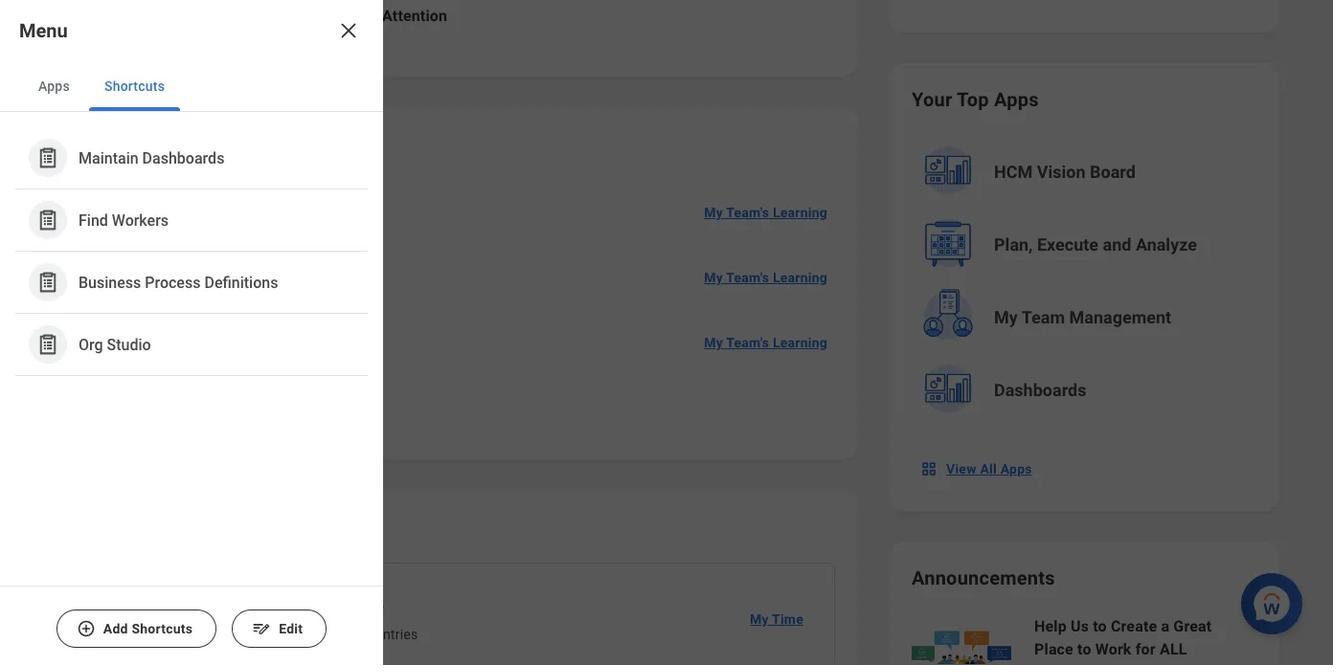 Task type: locate. For each thing, give the bounding box(es) containing it.
my team's learning for cardoza
[[704, 335, 828, 351]]

clipboard image for find workers
[[36, 208, 60, 232]]

management
[[1070, 308, 1172, 328]]

my team's learning button for cardoza
[[697, 324, 835, 362]]

all
[[981, 462, 997, 477]]

0 vertical spatial team's
[[726, 205, 770, 221]]

clipboard image left org
[[36, 333, 60, 357]]

jacqueline desjardins button
[[134, 257, 306, 280]]

add
[[103, 622, 128, 637]]

2 required from the top
[[142, 281, 196, 297]]

0 vertical spatial dashboards
[[142, 149, 225, 167]]

highlights
[[131, 132, 222, 155]]

business process definitions
[[79, 273, 278, 292]]

2 my team's learning from the top
[[704, 270, 828, 286]]

1 vertical spatial dashboards
[[995, 381, 1087, 401]]

view all apps button
[[912, 450, 1044, 489]]

0 vertical spatial soon
[[285, 216, 316, 232]]

my inside button
[[750, 612, 769, 628]]

2 vertical spatial soon
[[285, 346, 316, 362]]

my team's learning for desjardins
[[704, 270, 828, 286]]

2 my team's learning button from the top
[[697, 259, 835, 297]]

dashboards
[[142, 149, 225, 167], [995, 381, 1087, 401]]

view
[[947, 462, 977, 477]]

1 vertical spatial my team's learning
[[704, 270, 828, 286]]

apps for view all apps
[[1001, 462, 1033, 477]]

add shortcuts button
[[56, 610, 217, 649]]

0 vertical spatial required
[[142, 216, 196, 232]]

you inside 'you have expenses that need attention' button
[[165, 6, 191, 24]]

3 my team's learning button from the top
[[697, 324, 835, 362]]

have
[[195, 6, 231, 24], [216, 597, 251, 616]]

due for jacqueline desjardins
[[257, 281, 281, 297]]

time
[[345, 627, 372, 643]]

0 vertical spatial clipboard image
[[36, 208, 60, 232]]

soon
[[285, 216, 316, 232], [285, 281, 316, 297], [285, 346, 316, 362]]

hcm vision board button
[[914, 138, 1259, 207]]

my team management
[[995, 308, 1172, 328]]

team inside button
[[1022, 308, 1066, 328]]

apps button
[[23, 61, 85, 111]]

1 vertical spatial shortcuts
[[132, 622, 193, 637]]

0 horizontal spatial team
[[77, 132, 126, 155]]

entries
[[376, 627, 418, 643]]

1 vertical spatial my team's learning button
[[697, 259, 835, 297]]

tab list containing apps
[[0, 61, 383, 112]]

1 vertical spatial team's
[[726, 270, 770, 286]]

1 vertical spatial clipboard image
[[36, 271, 60, 295]]

my time
[[750, 612, 804, 628]]

3 required from the top
[[142, 346, 196, 362]]

team down execute
[[1022, 308, 1066, 328]]

1 vertical spatial required
[[142, 281, 196, 297]]

0 vertical spatial team
[[77, 132, 126, 155]]

expenses
[[235, 6, 302, 24]]

2 vertical spatial due
[[257, 346, 281, 362]]

apps
[[38, 78, 70, 94], [994, 88, 1039, 111], [1001, 462, 1033, 477]]

2 soon from the top
[[285, 281, 316, 297]]

1 vertical spatial team
[[1022, 308, 1066, 328]]

1 soon from the top
[[285, 216, 316, 232]]

apps right top
[[994, 88, 1039, 111]]

make
[[185, 627, 219, 643]]

edit button
[[232, 610, 327, 649]]

org studio
[[79, 336, 151, 354]]

0 vertical spatial have
[[195, 6, 231, 24]]

2 due from the top
[[257, 281, 281, 297]]

you up the shortcuts button
[[165, 6, 191, 24]]

0 horizontal spatial to
[[252, 627, 265, 643]]

team's
[[726, 205, 770, 221], [726, 270, 770, 286], [726, 335, 770, 351]]

1 due from the top
[[257, 216, 281, 232]]

due for maria cardoza
[[257, 346, 281, 362]]

2 clipboard image from the top
[[36, 271, 60, 295]]

0 vertical spatial you
[[165, 6, 191, 24]]

shortcuts inside tab list
[[104, 78, 165, 94]]

shortcuts
[[104, 78, 165, 94], [132, 622, 193, 637]]

clipboard image for org studio
[[36, 333, 60, 357]]

3 due from the top
[[257, 346, 281, 362]]

you up make
[[185, 597, 212, 616]]

dashboards inside "link"
[[142, 149, 225, 167]]

have left expenses
[[195, 6, 231, 24]]

required inside the jacqueline desjardins required learning due soon
[[142, 281, 196, 297]]

team down the shortcuts button
[[77, 132, 126, 155]]

2 vertical spatial my team's learning
[[704, 335, 828, 351]]

a
[[1162, 618, 1170, 636]]

1 clipboard image from the top
[[36, 146, 60, 170]]

apps inside button
[[38, 78, 70, 94]]

3 soon from the top
[[285, 346, 316, 362]]

soon inside maria cardoza required learning due soon
[[285, 346, 316, 362]]

0 horizontal spatial dashboards
[[142, 149, 225, 167]]

0 vertical spatial my team's learning button
[[697, 194, 835, 232]]

0 vertical spatial shortcuts
[[104, 78, 165, 94]]

1 horizontal spatial team
[[1022, 308, 1066, 328]]

3 my team's learning from the top
[[704, 335, 828, 351]]

my time button
[[742, 601, 812, 639]]

1 clipboard image from the top
[[36, 208, 60, 232]]

apps right all on the bottom right
[[1001, 462, 1033, 477]]

2 vertical spatial my team's learning button
[[697, 324, 835, 362]]

text edit image
[[252, 620, 271, 639]]

process
[[145, 273, 201, 292]]

required
[[142, 216, 196, 232], [142, 281, 196, 297], [142, 346, 196, 362]]

clipboard image
[[36, 146, 60, 170], [36, 333, 60, 357]]

shortcuts right add
[[132, 622, 193, 637]]

to down us
[[1078, 641, 1092, 659]]

time inside button
[[772, 612, 804, 628]]

team
[[77, 132, 126, 155], [1022, 308, 1066, 328]]

apps inside button
[[1001, 462, 1033, 477]]

2 clipboard image from the top
[[36, 333, 60, 357]]

to for sure
[[252, 627, 265, 643]]

my team's learning
[[704, 205, 828, 221], [704, 270, 828, 286], [704, 335, 828, 351]]

1 vertical spatial clipboard image
[[36, 333, 60, 357]]

to right us
[[1093, 618, 1107, 636]]

edit
[[279, 622, 303, 637]]

clipboard image inside find workers link
[[36, 208, 60, 232]]

list
[[0, 112, 383, 392]]

you have unsubmitted time
[[185, 597, 384, 616]]

required up the jacqueline
[[142, 216, 196, 232]]

clipboard image inside org studio link
[[36, 333, 60, 357]]

clipboard image for maintain dashboards
[[36, 146, 60, 170]]

that
[[306, 6, 338, 24]]

1 vertical spatial have
[[216, 597, 251, 616]]

clipboard image left business
[[36, 271, 60, 295]]

1 horizontal spatial dashboards
[[995, 381, 1087, 401]]

have up sure
[[216, 597, 251, 616]]

due inside maria cardoza required learning due soon
[[257, 346, 281, 362]]

1 vertical spatial you
[[185, 597, 212, 616]]

maria cardoza button
[[134, 322, 253, 345]]

menu
[[19, 19, 68, 42]]

tab list
[[0, 61, 383, 112]]

required down maria
[[142, 346, 196, 362]]

0 vertical spatial my team's learning
[[704, 205, 828, 221]]

3 team's from the top
[[726, 335, 770, 351]]

required down the jacqueline
[[142, 281, 196, 297]]

dashboards up find workers link
[[142, 149, 225, 167]]

you
[[165, 6, 191, 24], [185, 597, 212, 616]]

2 horizontal spatial to
[[1093, 618, 1107, 636]]

soon inside the jacqueline desjardins required learning due soon
[[285, 281, 316, 297]]

0 vertical spatial clipboard image
[[36, 146, 60, 170]]

help
[[1035, 618, 1067, 636]]

make sure to submit your time entries
[[185, 627, 418, 643]]

team highlights
[[77, 132, 222, 155]]

required for jacqueline
[[142, 281, 196, 297]]

1 vertical spatial due
[[257, 281, 281, 297]]

apps down menu
[[38, 78, 70, 94]]

unsubmitted
[[255, 597, 345, 616]]

0 vertical spatial due
[[257, 216, 281, 232]]

1 horizontal spatial to
[[1078, 641, 1092, 659]]

shortcuts up team highlights
[[104, 78, 165, 94]]

2 vertical spatial required
[[142, 346, 196, 362]]

time
[[349, 597, 384, 616], [772, 612, 804, 628]]

my team's learning button
[[697, 194, 835, 232], [697, 259, 835, 297], [697, 324, 835, 362]]

maintain dashboards
[[79, 149, 225, 167]]

dashboards down my team management
[[995, 381, 1087, 401]]

to
[[1093, 618, 1107, 636], [252, 627, 265, 643], [1078, 641, 1092, 659]]

clipboard image
[[36, 208, 60, 232], [36, 271, 60, 295]]

you have expenses that need attention
[[165, 6, 448, 24]]

1 vertical spatial soon
[[285, 281, 316, 297]]

2 vertical spatial team's
[[726, 335, 770, 351]]

have inside button
[[195, 6, 231, 24]]

due down definitions
[[257, 346, 281, 362]]

view all apps
[[947, 462, 1033, 477]]

clipboard image inside the maintain dashboards "link"
[[36, 146, 60, 170]]

clipboard image left the maintain
[[36, 146, 60, 170]]

attention
[[382, 6, 448, 24]]

due up desjardins
[[257, 216, 281, 232]]

1 horizontal spatial time
[[772, 612, 804, 628]]

due inside the jacqueline desjardins required learning due soon
[[257, 281, 281, 297]]

desjardins
[[223, 259, 299, 277]]

all
[[1160, 641, 1188, 659]]

find
[[79, 211, 108, 229]]

business process definitions link
[[19, 256, 364, 309]]

2 team's from the top
[[726, 270, 770, 286]]

dashboards inside button
[[995, 381, 1087, 401]]

maintain
[[79, 149, 139, 167]]

clipboard image for business process definitions
[[36, 271, 60, 295]]

learning
[[773, 205, 828, 221], [200, 216, 254, 232], [773, 270, 828, 286], [200, 281, 254, 297], [773, 335, 828, 351], [200, 346, 254, 362]]

due down desjardins
[[257, 281, 281, 297]]

my
[[704, 205, 723, 221], [704, 270, 723, 286], [995, 308, 1018, 328], [704, 335, 723, 351], [750, 612, 769, 628]]

due
[[257, 216, 281, 232], [257, 281, 281, 297], [257, 346, 281, 362]]

maria
[[142, 324, 182, 343]]

have for unsubmitted
[[216, 597, 251, 616]]

to right sure
[[252, 627, 265, 643]]

1 my team's learning from the top
[[704, 205, 828, 221]]

clipboard image inside business process definitions link
[[36, 271, 60, 295]]

clipboard image left 'find'
[[36, 208, 60, 232]]

required inside maria cardoza required learning due soon
[[142, 346, 196, 362]]

required learning due soon
[[142, 216, 316, 232]]



Task type: describe. For each thing, give the bounding box(es) containing it.
cardoza
[[187, 324, 245, 343]]

nbox image
[[920, 460, 939, 479]]

top
[[957, 88, 990, 111]]

to for us
[[1093, 618, 1107, 636]]

your
[[912, 88, 953, 111]]

org studio link
[[19, 318, 364, 372]]

need
[[342, 6, 378, 24]]

1 my team's learning button from the top
[[697, 194, 835, 232]]

x image
[[337, 19, 360, 42]]

great
[[1174, 618, 1212, 636]]

board
[[1090, 162, 1136, 183]]

org
[[79, 336, 103, 354]]

learning inside the jacqueline desjardins required learning due soon
[[200, 281, 254, 297]]

help us to create a great place to work for all
[[1035, 618, 1212, 659]]

1 required from the top
[[142, 216, 196, 232]]

my team's learning button for desjardins
[[697, 259, 835, 297]]

plan, execute and analyze button
[[914, 211, 1259, 280]]

vision
[[1037, 162, 1086, 183]]

definitions
[[205, 273, 278, 292]]

execute
[[1038, 235, 1099, 255]]

you for you have unsubmitted time
[[185, 597, 212, 616]]

submit
[[268, 627, 311, 643]]

maintain dashboards link
[[19, 131, 364, 185]]

studio
[[107, 336, 151, 354]]

soon for desjardins
[[285, 281, 316, 297]]

announcements
[[912, 567, 1056, 590]]

work
[[1096, 641, 1132, 659]]

your top apps
[[912, 88, 1039, 111]]

place
[[1035, 641, 1074, 659]]

jacqueline desjardins required learning due soon
[[142, 259, 316, 297]]

plus circle image
[[76, 620, 96, 639]]

team highlights list
[[77, 180, 835, 376]]

find workers
[[79, 211, 169, 229]]

us
[[1071, 618, 1089, 636]]

1 team's from the top
[[726, 205, 770, 221]]

my team management button
[[914, 284, 1259, 353]]

learning inside maria cardoza required learning due soon
[[200, 346, 254, 362]]

plan, execute and analyze
[[995, 235, 1198, 255]]

team's for desjardins
[[726, 270, 770, 286]]

you for you have expenses that need attention
[[165, 6, 191, 24]]

shortcuts button
[[89, 61, 180, 111]]

add shortcuts
[[103, 622, 193, 637]]

for
[[1136, 641, 1156, 659]]

your
[[315, 627, 341, 643]]

analyze
[[1136, 235, 1198, 255]]

and
[[1103, 235, 1132, 255]]

you have expenses that need attention button
[[77, 0, 835, 54]]

workers
[[112, 211, 169, 229]]

have for expenses
[[195, 6, 231, 24]]

required for maria
[[142, 346, 196, 362]]

team's for cardoza
[[726, 335, 770, 351]]

plan,
[[995, 235, 1033, 255]]

global navigation dialog
[[0, 0, 383, 666]]

maria cardoza required learning due soon
[[142, 324, 316, 362]]

jacqueline
[[142, 259, 219, 277]]

sure
[[222, 627, 249, 643]]

apps for your top apps
[[994, 88, 1039, 111]]

hcm
[[995, 162, 1033, 183]]

create
[[1111, 618, 1158, 636]]

dashboards button
[[914, 356, 1259, 425]]

find workers link
[[19, 194, 364, 247]]

my inside button
[[995, 308, 1018, 328]]

business
[[79, 273, 141, 292]]

0 horizontal spatial time
[[349, 597, 384, 616]]

hcm vision board
[[995, 162, 1136, 183]]

soon for cardoza
[[285, 346, 316, 362]]

list containing maintain dashboards
[[0, 112, 383, 392]]



Task type: vqa. For each thing, say whether or not it's contained in the screenshot.
Required in The Jacqueline Desjardins Required Learning Due Soon
yes



